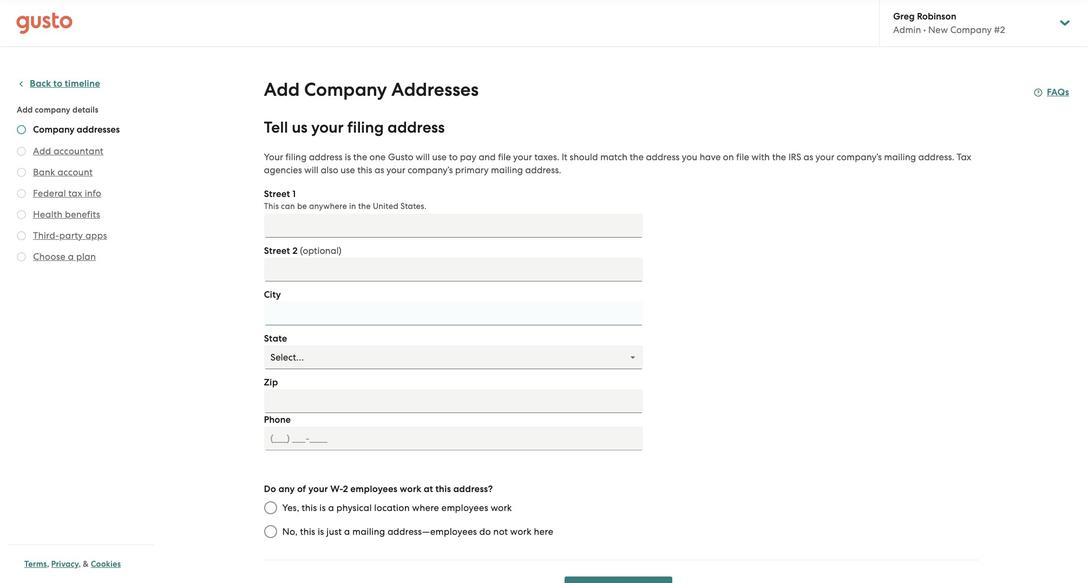 Task type: vqa. For each thing, say whether or not it's contained in the screenshot.
'Employee' in the Employee health and financial benefits
no



Task type: locate. For each thing, give the bounding box(es) containing it.
apps
[[85, 230, 107, 241]]

2 horizontal spatial mailing
[[884, 152, 916, 162]]

third-party apps button
[[33, 229, 107, 242]]

your
[[311, 118, 344, 137], [513, 152, 532, 162], [816, 152, 835, 162], [387, 165, 406, 175], [308, 484, 328, 495]]

address. left the 'tax'
[[919, 152, 955, 162]]

1 horizontal spatial use
[[432, 152, 447, 162]]

address up the gusto in the top of the page
[[388, 118, 445, 137]]

pay
[[460, 152, 477, 162]]

1 check image from the top
[[17, 168, 26, 177]]

work left at
[[400, 484, 422, 495]]

0 vertical spatial is
[[345, 152, 351, 162]]

is for just
[[318, 526, 324, 537]]

add inside button
[[33, 146, 51, 156]]

(optional)
[[300, 245, 342, 256]]

check image left "third-"
[[17, 231, 26, 240]]

w-
[[330, 484, 343, 495]]

taxes.
[[535, 152, 560, 162]]

file
[[498, 152, 511, 162], [737, 152, 750, 162]]

0 horizontal spatial add
[[17, 105, 33, 115]]

is left physical
[[320, 503, 326, 513]]

2 check image from the top
[[17, 147, 26, 156]]

a
[[68, 251, 74, 262], [328, 503, 334, 513], [344, 526, 350, 537]]

2 vertical spatial company
[[33, 124, 74, 135]]

check image left add accountant
[[17, 147, 26, 156]]

0 vertical spatial will
[[416, 152, 430, 162]]

0 vertical spatial work
[[400, 484, 422, 495]]

on
[[723, 152, 734, 162]]

2 vertical spatial mailing
[[353, 526, 385, 537]]

a inside button
[[68, 251, 74, 262]]

company inside company addresses "list"
[[33, 124, 74, 135]]

2 vertical spatial add
[[33, 146, 51, 156]]

benefits
[[65, 209, 100, 220]]

do any of your w-2 employees work at this address?
[[264, 484, 493, 495]]

check image left health
[[17, 210, 26, 219]]

check image for federal
[[17, 189, 26, 198]]

0 vertical spatial 2
[[293, 245, 298, 257]]

, left &
[[79, 559, 81, 569]]

4 check image from the top
[[17, 231, 26, 240]]

yes, this is a physical location where employees work
[[282, 503, 512, 513]]

street
[[264, 188, 290, 200], [264, 245, 290, 257]]

company down the company
[[33, 124, 74, 135]]

2 left (optional)
[[293, 245, 298, 257]]

2 horizontal spatial add
[[264, 79, 300, 101]]

file right on
[[737, 152, 750, 162]]

address?
[[453, 484, 493, 495]]

is left 'one'
[[345, 152, 351, 162]]

use left pay
[[432, 152, 447, 162]]

this right at
[[436, 484, 451, 495]]

the right the in
[[358, 201, 371, 211]]

0 horizontal spatial use
[[341, 165, 355, 175]]

1 horizontal spatial add
[[33, 146, 51, 156]]

as right irs
[[804, 152, 814, 162]]

street up this
[[264, 188, 290, 200]]

file right and
[[498, 152, 511, 162]]

1 horizontal spatial ,
[[79, 559, 81, 569]]

party
[[59, 230, 83, 241]]

address left you
[[646, 152, 680, 162]]

1 vertical spatial mailing
[[491, 165, 523, 175]]

1 vertical spatial 2
[[343, 484, 348, 495]]

2 street from the top
[[264, 245, 290, 257]]

•
[[924, 24, 926, 35]]

street inside street 1 this can be anywhere in the united states.
[[264, 188, 290, 200]]

filing
[[347, 118, 384, 137], [286, 152, 307, 162]]

faqs button
[[1034, 86, 1070, 99]]

1 horizontal spatial company's
[[837, 152, 882, 162]]

5 check image from the top
[[17, 252, 26, 262]]

a down w-
[[328, 503, 334, 513]]

Street 1 field
[[264, 214, 643, 238]]

is
[[345, 152, 351, 162], [320, 503, 326, 513], [318, 526, 324, 537]]

at
[[424, 484, 433, 495]]

1 horizontal spatial employees
[[442, 503, 488, 513]]

account
[[58, 167, 93, 178]]

2
[[293, 245, 298, 257], [343, 484, 348, 495]]

2 vertical spatial is
[[318, 526, 324, 537]]

company up tell us your filing address
[[304, 79, 387, 101]]

company addresses list
[[17, 124, 150, 265]]

your
[[264, 152, 283, 162]]

1 horizontal spatial to
[[449, 152, 458, 162]]

filing up 'one'
[[347, 118, 384, 137]]

,
[[47, 559, 49, 569], [79, 559, 81, 569]]

check image
[[17, 168, 26, 177], [17, 189, 26, 198]]

0 horizontal spatial to
[[53, 78, 62, 89]]

0 vertical spatial company
[[951, 24, 992, 35]]

1 vertical spatial add
[[17, 105, 33, 115]]

phone
[[264, 414, 291, 426]]

check image for health
[[17, 210, 26, 219]]

this down 'one'
[[358, 165, 372, 175]]

1 vertical spatial check image
[[17, 189, 26, 198]]

0 horizontal spatial company's
[[408, 165, 453, 175]]

add up tell
[[264, 79, 300, 101]]

1 vertical spatial filing
[[286, 152, 307, 162]]

1 vertical spatial employees
[[442, 503, 488, 513]]

a right just
[[344, 526, 350, 537]]

add for add accountant
[[33, 146, 51, 156]]

1 street from the top
[[264, 188, 290, 200]]

1 vertical spatial as
[[375, 165, 384, 175]]

cookies button
[[91, 558, 121, 571]]

1
[[293, 188, 296, 200]]

address up also
[[309, 152, 343, 162]]

is left just
[[318, 526, 324, 537]]

1 horizontal spatial address.
[[919, 152, 955, 162]]

1 vertical spatial to
[[449, 152, 458, 162]]

terms link
[[24, 559, 47, 569]]

0 vertical spatial filing
[[347, 118, 384, 137]]

check image left the choose
[[17, 252, 26, 262]]

accountant
[[54, 146, 104, 156]]

0 horizontal spatial filing
[[286, 152, 307, 162]]

3 check image from the top
[[17, 210, 26, 219]]

1 horizontal spatial company
[[304, 79, 387, 101]]

will right the gusto in the top of the page
[[416, 152, 430, 162]]

work up not
[[491, 503, 512, 513]]

health benefits button
[[33, 208, 100, 221]]

0 horizontal spatial company
[[33, 124, 74, 135]]

1 horizontal spatial will
[[416, 152, 430, 162]]

company's
[[837, 152, 882, 162], [408, 165, 453, 175]]

check image for third-
[[17, 231, 26, 240]]

address—employees
[[388, 526, 477, 537]]

0 horizontal spatial file
[[498, 152, 511, 162]]

add for add company details
[[17, 105, 33, 115]]

this inside your filing address is the one gusto will use to pay and file your taxes. it should match the address you have on file with the irs as your company's mailing address. tax agencies will also use this as your company's primary mailing address.
[[358, 165, 372, 175]]

employees up the location
[[350, 484, 398, 495]]

add accountant
[[33, 146, 104, 156]]

filing up 'agencies'
[[286, 152, 307, 162]]

to left pay
[[449, 152, 458, 162]]

us
[[292, 118, 308, 137]]

choose a plan button
[[33, 250, 96, 263]]

0 vertical spatial to
[[53, 78, 62, 89]]

company inside greg robinson admin • new company #2
[[951, 24, 992, 35]]

0 vertical spatial a
[[68, 251, 74, 262]]

City field
[[264, 302, 643, 325]]

the left 'one'
[[353, 152, 367, 162]]

terms
[[24, 559, 47, 569]]

choose a plan
[[33, 251, 96, 262]]

, left privacy link
[[47, 559, 49, 569]]

match
[[601, 152, 628, 162]]

add for add company addresses
[[264, 79, 300, 101]]

0 vertical spatial use
[[432, 152, 447, 162]]

1 horizontal spatial file
[[737, 152, 750, 162]]

2 horizontal spatial a
[[344, 526, 350, 537]]

no,
[[282, 526, 298, 537]]

you
[[682, 152, 698, 162]]

employees down address? at the left bottom of page
[[442, 503, 488, 513]]

check image down add company details
[[17, 125, 26, 134]]

1 vertical spatial work
[[491, 503, 512, 513]]

1 vertical spatial is
[[320, 503, 326, 513]]

a left plan
[[68, 251, 74, 262]]

this
[[264, 201, 279, 211]]

home image
[[16, 12, 73, 34]]

filing inside your filing address is the one gusto will use to pay and file your taxes. it should match the address you have on file with the irs as your company's mailing address. tax agencies will also use this as your company's primary mailing address.
[[286, 152, 307, 162]]

0 vertical spatial as
[[804, 152, 814, 162]]

use
[[432, 152, 447, 162], [341, 165, 355, 175]]

is for a
[[320, 503, 326, 513]]

add up the bank
[[33, 146, 51, 156]]

work
[[400, 484, 422, 495], [491, 503, 512, 513], [510, 526, 532, 537]]

0 horizontal spatial address.
[[525, 165, 561, 175]]

0 horizontal spatial a
[[68, 251, 74, 262]]

health
[[33, 209, 63, 220]]

location
[[374, 503, 410, 513]]

address. down taxes.
[[525, 165, 561, 175]]

0 horizontal spatial will
[[304, 165, 319, 175]]

0 horizontal spatial mailing
[[353, 526, 385, 537]]

0 vertical spatial add
[[264, 79, 300, 101]]

the right match in the right of the page
[[630, 152, 644, 162]]

check image
[[17, 125, 26, 134], [17, 147, 26, 156], [17, 210, 26, 219], [17, 231, 26, 240], [17, 252, 26, 262]]

0 vertical spatial check image
[[17, 168, 26, 177]]

1 vertical spatial street
[[264, 245, 290, 257]]

check image left the bank
[[17, 168, 26, 177]]

employees
[[350, 484, 398, 495], [442, 503, 488, 513]]

physical
[[337, 503, 372, 513]]

0 horizontal spatial as
[[375, 165, 384, 175]]

0 vertical spatial street
[[264, 188, 290, 200]]

2 check image from the top
[[17, 189, 26, 198]]

your left taxes.
[[513, 152, 532, 162]]

plan
[[76, 251, 96, 262]]

is inside your filing address is the one gusto will use to pay and file your taxes. it should match the address you have on file with the irs as your company's mailing address. tax agencies will also use this as your company's primary mailing address.
[[345, 152, 351, 162]]

2 horizontal spatial company
[[951, 24, 992, 35]]

2 vertical spatial work
[[510, 526, 532, 537]]

of
[[297, 484, 306, 495]]

2 up physical
[[343, 484, 348, 495]]

as down 'one'
[[375, 165, 384, 175]]

greg
[[894, 11, 915, 22]]

0 horizontal spatial address
[[309, 152, 343, 162]]

0 horizontal spatial employees
[[350, 484, 398, 495]]

Street 2 field
[[264, 258, 643, 282]]

1 horizontal spatial as
[[804, 152, 814, 162]]

use right also
[[341, 165, 355, 175]]

1 horizontal spatial a
[[328, 503, 334, 513]]

to right 'back'
[[53, 78, 62, 89]]

as
[[804, 152, 814, 162], [375, 165, 384, 175]]

0 horizontal spatial ,
[[47, 559, 49, 569]]

0 horizontal spatial 2
[[293, 245, 298, 257]]

address.
[[919, 152, 955, 162], [525, 165, 561, 175]]

add
[[264, 79, 300, 101], [17, 105, 33, 115], [33, 146, 51, 156]]

health benefits
[[33, 209, 100, 220]]

addresses
[[77, 124, 120, 135]]

company left #2
[[951, 24, 992, 35]]

the left irs
[[772, 152, 786, 162]]

will left also
[[304, 165, 319, 175]]

add left the company
[[17, 105, 33, 115]]

your down the gusto in the top of the page
[[387, 165, 406, 175]]

work right not
[[510, 526, 532, 537]]

check image left federal
[[17, 189, 26, 198]]

tell
[[264, 118, 288, 137]]

street left (optional)
[[264, 245, 290, 257]]

to
[[53, 78, 62, 89], [449, 152, 458, 162]]



Task type: describe. For each thing, give the bounding box(es) containing it.
where
[[412, 503, 439, 513]]

1 vertical spatial a
[[328, 503, 334, 513]]

street 2 (optional)
[[264, 245, 342, 257]]

1 vertical spatial will
[[304, 165, 319, 175]]

third-
[[33, 230, 59, 241]]

street for 1
[[264, 188, 290, 200]]

federal tax info
[[33, 188, 101, 199]]

anywhere
[[309, 201, 347, 211]]

0 vertical spatial address.
[[919, 152, 955, 162]]

your right irs
[[816, 152, 835, 162]]

here
[[534, 526, 554, 537]]

&
[[83, 559, 89, 569]]

terms , privacy , & cookies
[[24, 559, 121, 569]]

Zip field
[[264, 389, 643, 413]]

no, this is just a mailing address—employees do not work here
[[282, 526, 554, 537]]

addresses
[[392, 79, 479, 101]]

your filing address is the one gusto will use to pay and file your taxes. it should match the address you have on file with the irs as your company's mailing address. tax agencies will also use this as your company's primary mailing address.
[[264, 152, 972, 175]]

agencies
[[264, 165, 302, 175]]

this right yes,
[[302, 503, 317, 513]]

zip
[[264, 377, 278, 388]]

not
[[494, 526, 508, 537]]

1 horizontal spatial filing
[[347, 118, 384, 137]]

with
[[752, 152, 770, 162]]

irs
[[789, 152, 802, 162]]

federal tax info button
[[33, 187, 101, 200]]

Phone text field
[[264, 427, 643, 451]]

#2
[[994, 24, 1005, 35]]

the inside street 1 this can be anywhere in the united states.
[[358, 201, 371, 211]]

Yes, this is a physical location where employees work radio
[[259, 496, 282, 520]]

bank
[[33, 167, 55, 178]]

just
[[327, 526, 342, 537]]

new
[[929, 24, 948, 35]]

united
[[373, 201, 399, 211]]

tell us your filing address
[[264, 118, 445, 137]]

2 horizontal spatial address
[[646, 152, 680, 162]]

choose
[[33, 251, 66, 262]]

1 check image from the top
[[17, 125, 26, 134]]

states.
[[401, 201, 427, 211]]

gusto
[[388, 152, 414, 162]]

timeline
[[65, 78, 100, 89]]

cookies
[[91, 559, 121, 569]]

back to timeline button
[[17, 77, 100, 90]]

No, this is just a mailing address—employees do not work here radio
[[259, 520, 282, 544]]

third-party apps
[[33, 230, 107, 241]]

2 vertical spatial a
[[344, 526, 350, 537]]

also
[[321, 165, 338, 175]]

1 file from the left
[[498, 152, 511, 162]]

yes,
[[282, 503, 299, 513]]

company
[[35, 105, 70, 115]]

federal
[[33, 188, 66, 199]]

be
[[297, 201, 307, 211]]

2 file from the left
[[737, 152, 750, 162]]

it
[[562, 152, 568, 162]]

0 vertical spatial company's
[[837, 152, 882, 162]]

0 vertical spatial mailing
[[884, 152, 916, 162]]

tax
[[957, 152, 972, 162]]

add accountant button
[[33, 145, 104, 158]]

admin
[[894, 24, 921, 35]]

city
[[264, 289, 281, 301]]

add company addresses
[[264, 79, 479, 101]]

street 1 this can be anywhere in the united states.
[[264, 188, 427, 211]]

tax
[[68, 188, 82, 199]]

your right of
[[308, 484, 328, 495]]

your right us on the left top of the page
[[311, 118, 344, 137]]

back
[[30, 78, 51, 89]]

details
[[72, 105, 98, 115]]

bank account
[[33, 167, 93, 178]]

1 vertical spatial use
[[341, 165, 355, 175]]

robinson
[[917, 11, 957, 22]]

primary
[[455, 165, 489, 175]]

1 vertical spatial company
[[304, 79, 387, 101]]

state
[[264, 333, 287, 344]]

privacy link
[[51, 559, 79, 569]]

1 horizontal spatial 2
[[343, 484, 348, 495]]

2 , from the left
[[79, 559, 81, 569]]

1 horizontal spatial mailing
[[491, 165, 523, 175]]

back to timeline
[[30, 78, 100, 89]]

to inside back to timeline button
[[53, 78, 62, 89]]

should
[[570, 152, 598, 162]]

1 , from the left
[[47, 559, 49, 569]]

check image for choose
[[17, 252, 26, 262]]

one
[[370, 152, 386, 162]]

company addresses
[[33, 124, 120, 135]]

greg robinson admin • new company #2
[[894, 11, 1005, 35]]

check image for add
[[17, 147, 26, 156]]

1 horizontal spatial address
[[388, 118, 445, 137]]

faqs
[[1047, 87, 1070, 98]]

street for 2
[[264, 245, 290, 257]]

info
[[85, 188, 101, 199]]

1 vertical spatial address.
[[525, 165, 561, 175]]

0 vertical spatial employees
[[350, 484, 398, 495]]

do
[[480, 526, 491, 537]]

to inside your filing address is the one gusto will use to pay and file your taxes. it should match the address you have on file with the irs as your company's mailing address. tax agencies will also use this as your company's primary mailing address.
[[449, 152, 458, 162]]

and
[[479, 152, 496, 162]]

do
[[264, 484, 276, 495]]

any
[[279, 484, 295, 495]]

1 vertical spatial company's
[[408, 165, 453, 175]]

this right no,
[[300, 526, 315, 537]]

add company details
[[17, 105, 98, 115]]

check image for bank
[[17, 168, 26, 177]]

in
[[349, 201, 356, 211]]



